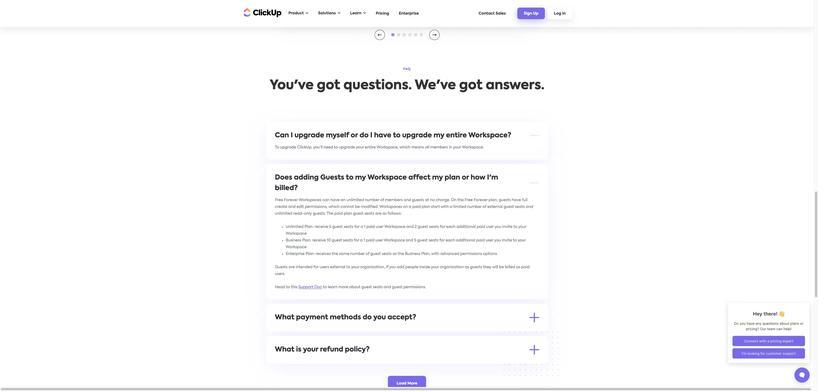 Task type: locate. For each thing, give the bounding box(es) containing it.
1 vertical spatial plan
[[422, 205, 430, 209]]

1 vertical spatial of
[[483, 205, 486, 209]]

members up follows:
[[385, 198, 403, 202]]

your
[[356, 146, 364, 149], [453, 146, 461, 149], [518, 225, 526, 229], [518, 239, 526, 242], [351, 265, 359, 269], [431, 265, 439, 269], [303, 347, 318, 353], [428, 360, 436, 364]]

plan: down unlimited
[[302, 239, 311, 242]]

1 inside "unlimited plan: receive 5 guest seats for a 1 paid user workspace and 2 guest seats for each additional paid user you invite to your workspace"
[[364, 225, 366, 229]]

no
[[430, 198, 435, 202]]

2 got from the left
[[459, 79, 483, 92]]

1 horizontal spatial entire
[[446, 132, 467, 139]]

1 for 10
[[364, 239, 365, 242]]

minimum
[[398, 328, 415, 332]]

upgrade up means
[[402, 132, 432, 139]]

at
[[425, 198, 429, 202]]

1 horizontal spatial which
[[400, 146, 411, 149]]

or right myself
[[351, 132, 358, 139]]

same
[[339, 252, 349, 256]]

with down charge.
[[441, 205, 449, 209]]

1 vertical spatial business
[[405, 252, 421, 256]]

0 vertical spatial receive
[[315, 225, 328, 229]]

i up the to upgrade clickup, you'll need to upgrade your entire workspace, which means all members in your workspace.
[[370, 132, 373, 139]]

2 horizontal spatial plan
[[445, 175, 460, 181]]

0 vertical spatial external
[[487, 205, 503, 209]]

add
[[397, 265, 404, 269]]

what for what is your refund policy?
[[275, 347, 294, 353]]

1 vertical spatial each
[[446, 239, 455, 242]]

external inside guests are intended for users external to your organization, if you add people inside your organization as guests they will be billed as paid users.
[[330, 265, 345, 269]]

for inside we have a 100% satisfaction guarantee. if for any reason, you're not satisfied with your purchase, simply let us know within 30 days and we'll be happy to issue you a full refund.
[[354, 360, 360, 364]]

us
[[475, 360, 479, 364]]

1 vertical spatial additional
[[456, 239, 475, 242]]

bank
[[446, 328, 455, 332]]

members
[[430, 146, 448, 149], [385, 198, 403, 202]]

your inside business plan: receive 10 guest seats for a 1 paid user workspace and 5 guest seats for each additional paid user you invite to your workspace
[[518, 239, 526, 242]]

support
[[298, 286, 314, 289]]

solutions
[[318, 11, 336, 15]]

5 down 2
[[414, 239, 416, 242]]

guests left they
[[470, 265, 482, 269]]

with right satisfied
[[419, 360, 427, 364]]

have inside we have a 100% satisfaction guarantee. if for any reason, you're not satisfied with your purchase, simply let us know within 30 days and we'll be happy to issue you a full refund.
[[282, 360, 291, 364]]

free up create
[[275, 198, 283, 202]]

unlimited up cannot
[[346, 198, 364, 202]]

have left an
[[331, 198, 340, 202]]

external
[[487, 205, 503, 209], [330, 265, 345, 269]]

1 for 5
[[364, 225, 366, 229]]

0 horizontal spatial guests
[[275, 265, 288, 269]]

invite inside business plan: receive 10 guest seats for a 1 paid user workspace and 5 guest seats for each additional paid user you invite to your workspace
[[502, 239, 512, 242]]

each inside business plan: receive 10 guest seats for a 1 paid user workspace and 5 guest seats for each additional paid user you invite to your workspace
[[446, 239, 455, 242]]

sign
[[524, 12, 532, 15]]

enterprise for enterprise plan: receives the same number of guest seats as the business plan, with advanced permissions options
[[286, 252, 305, 256]]

methods
[[330, 314, 361, 321]]

as inside free forever workspaces can have an unlimited number of members and guests at no charge. on the free forever plan, guests have full create and edit permissions, which cannot be modified. workspaces on a paid plan start with a limited number of external guest seats and unlimited read-only guests. the paid plan guest seats are as follows:
[[382, 212, 387, 216]]

be right will
[[499, 265, 504, 269]]

do
[[360, 132, 369, 139], [363, 314, 372, 321]]

1 vertical spatial with
[[431, 252, 439, 256]]

got
[[317, 79, 340, 92], [459, 79, 483, 92]]

1 vertical spatial receive
[[312, 239, 326, 242]]

plan down at
[[422, 205, 430, 209]]

plan: inside "unlimited plan: receive 5 guest seats for a 1 paid user workspace and 2 guest seats for each additional paid user you invite to your workspace"
[[305, 225, 314, 229]]

2 vertical spatial be
[[275, 367, 280, 371]]

0 horizontal spatial members
[[385, 198, 403, 202]]

0 vertical spatial of
[[380, 198, 384, 202]]

1 vertical spatial entire
[[365, 146, 376, 149]]

0 horizontal spatial free
[[275, 198, 283, 202]]

2 what from the top
[[275, 347, 294, 353]]

all
[[425, 146, 429, 149], [296, 328, 301, 332]]

1 horizontal spatial 5
[[414, 239, 416, 242]]

charge.
[[436, 198, 450, 202]]

additional
[[457, 225, 476, 229], [456, 239, 475, 242]]

0 horizontal spatial workspaces
[[299, 198, 322, 202]]

be inside guests are intended for users external to your organization, if you add people inside your organization as guests they will be billed as paid users.
[[499, 265, 504, 269]]

each
[[446, 225, 456, 229], [446, 239, 455, 242]]

forever up edit
[[284, 198, 298, 202]]

in left workspace.
[[449, 146, 452, 149]]

1 vertical spatial members
[[385, 198, 403, 202]]

0 horizontal spatial got
[[317, 79, 340, 92]]

in right log
[[562, 12, 566, 15]]

plan: for enterprise
[[306, 252, 315, 256]]

receive inside "unlimited plan: receive 5 guest seats for a 1 paid user workspace and 2 guest seats for each additional paid user you invite to your workspace"
[[315, 225, 328, 229]]

enterprise right the for
[[345, 328, 364, 332]]

0 vertical spatial are
[[375, 212, 382, 216]]

1 horizontal spatial plan
[[422, 205, 430, 209]]

enterprise up "intended"
[[286, 252, 305, 256]]

accept
[[282, 328, 295, 332], [431, 328, 445, 332]]

read-
[[293, 212, 304, 216]]

additional down limited
[[457, 225, 476, 229]]

you're
[[383, 360, 394, 364]]

more
[[408, 382, 417, 386]]

unlimited down create
[[275, 212, 292, 216]]

all right means
[[425, 146, 429, 149]]

adding
[[294, 175, 319, 181]]

1 vertical spatial which
[[329, 205, 340, 209]]

0 horizontal spatial full
[[319, 367, 325, 371]]

any
[[361, 360, 367, 364]]

of up organization,
[[366, 252, 370, 256]]

0 vertical spatial we
[[275, 328, 281, 332]]

1 horizontal spatial full
[[522, 198, 528, 202]]

1 accept from the left
[[282, 328, 295, 332]]

additional inside business plan: receive 10 guest seats for a 1 paid user workspace and 5 guest seats for each additional paid user you invite to your workspace
[[456, 239, 475, 242]]

plan: for business
[[302, 239, 311, 242]]

1 horizontal spatial all
[[425, 146, 429, 149]]

you inside guests are intended for users external to your organization, if you add people inside your organization as guests they will be billed as paid users.
[[389, 265, 396, 269]]

1 what from the top
[[275, 314, 294, 321]]

receives
[[316, 252, 331, 256]]

of down 'does adding guests to my workspace affect my plan or how i'm billed?'
[[380, 198, 384, 202]]

with right "plan,"
[[431, 252, 439, 256]]

more
[[338, 286, 348, 289]]

which inside free forever workspaces can have an unlimited number of members and guests at no charge. on the free forever plan, guests have full create and edit permissions, which cannot be modified. workspaces on a paid plan start with a limited number of external guest seats and unlimited read-only guests. the paid plan guest seats are as follows:
[[329, 205, 340, 209]]

0 vertical spatial what
[[275, 314, 294, 321]]

plan,
[[489, 198, 498, 202]]

head
[[275, 286, 285, 289]]

log in link
[[547, 8, 572, 19]]

means
[[412, 146, 424, 149]]

2 vertical spatial plan
[[344, 212, 352, 216]]

0 horizontal spatial enterprise
[[286, 252, 305, 256]]

the right on
[[458, 198, 464, 202]]

0 vertical spatial or
[[351, 132, 358, 139]]

0 horizontal spatial i
[[291, 132, 293, 139]]

receive down guests.
[[315, 225, 328, 229]]

additional for 5
[[456, 239, 475, 242]]

receive inside business plan: receive 10 guest seats for a 1 paid user workspace and 5 guest seats for each additional paid user you invite to your workspace
[[312, 239, 326, 242]]

5 inside business plan: receive 10 guest seats for a 1 paid user workspace and 5 guest seats for each additional paid user you invite to your workspace
[[414, 239, 416, 242]]

guests up can
[[320, 175, 344, 181]]

enterprise for enterprise
[[399, 12, 419, 15]]

0 vertical spatial guests
[[320, 175, 344, 181]]

solutions button
[[315, 8, 343, 19]]

1 horizontal spatial members
[[430, 146, 448, 149]]

which up the
[[329, 205, 340, 209]]

members right means
[[430, 146, 448, 149]]

1 vertical spatial workspaces
[[379, 205, 402, 209]]

1 we from the top
[[275, 328, 281, 332]]

external down plan,
[[487, 205, 503, 209]]

0 horizontal spatial external
[[330, 265, 345, 269]]

happy
[[281, 367, 293, 371]]

0 vertical spatial 5
[[329, 225, 331, 229]]

be left happy
[[275, 367, 280, 371]]

the inside free forever workspaces can have an unlimited number of members and guests at no charge. on the free forever plan, guests have full create and edit permissions, which cannot be modified. workspaces on a paid plan start with a limited number of external guest seats and unlimited read-only guests. the paid plan guest seats are as follows:
[[458, 198, 464, 202]]

issue
[[299, 367, 307, 371]]

2 horizontal spatial guests
[[499, 198, 511, 202]]

0 horizontal spatial danielle t image
[[378, 34, 382, 36]]

learn button
[[348, 8, 369, 19]]

satisfied
[[403, 360, 418, 364]]

also
[[423, 328, 430, 332]]

be right cannot
[[355, 205, 360, 209]]

1 horizontal spatial i
[[370, 132, 373, 139]]

number
[[365, 198, 379, 202], [467, 205, 482, 209], [350, 252, 365, 256]]

0 vertical spatial invite
[[502, 225, 513, 229]]

enterprise up testimonial navigation navigation
[[399, 12, 419, 15]]

permissions.
[[403, 286, 426, 289]]

additional up permissions
[[456, 239, 475, 242]]

entire up workspace.
[[446, 132, 467, 139]]

1 vertical spatial unlimited
[[275, 212, 292, 216]]

1 horizontal spatial with
[[431, 252, 439, 256]]

0 horizontal spatial business
[[286, 239, 301, 242]]

guests inside guests are intended for users external to your organization, if you add people inside your organization as guests they will be billed as paid users.
[[470, 265, 482, 269]]

with for advanced
[[431, 252, 439, 256]]

head to this support doc to learn more about guest seats and guest permissions.
[[275, 286, 426, 289]]

5 down the
[[329, 225, 331, 229]]

1 vertical spatial what
[[275, 347, 294, 353]]

full inside free forever workspaces can have an unlimited number of members and guests at no charge. on the free forever plan, guests have full create and edit permissions, which cannot be modified. workspaces on a paid plan start with a limited number of external guest seats and unlimited read-only guests. the paid plan guest seats are as follows:
[[522, 198, 528, 202]]

guest
[[504, 205, 514, 209], [353, 212, 364, 216], [332, 225, 343, 229], [418, 225, 428, 229], [332, 239, 342, 242], [417, 239, 428, 242], [370, 252, 381, 256], [362, 286, 372, 289], [392, 286, 402, 289]]

permissions
[[460, 252, 482, 256]]

0 horizontal spatial which
[[329, 205, 340, 209]]

user
[[376, 225, 384, 229], [486, 225, 494, 229], [375, 239, 383, 242], [486, 239, 493, 242]]

as
[[382, 212, 387, 216], [393, 252, 397, 256], [465, 265, 469, 269], [516, 265, 520, 269]]

1 vertical spatial or
[[462, 175, 469, 181]]

plan: inside business plan: receive 10 guest seats for a 1 paid user workspace and 5 guest seats for each additional paid user you invite to your workspace
[[302, 239, 311, 242]]

1 horizontal spatial external
[[487, 205, 503, 209]]

business down business plan: receive 10 guest seats for a 1 paid user workspace and 5 guest seats for each additional paid user you invite to your workspace
[[405, 252, 421, 256]]

danielle t
[[285, 13, 307, 18]]

upgrade
[[295, 132, 324, 139], [402, 132, 432, 139], [280, 146, 296, 149], [339, 146, 355, 149]]

all left major
[[296, 328, 301, 332]]

10
[[327, 239, 331, 242]]

user up enterprise plan: receives the same number of guest seats as the business plan, with advanced permissions options
[[375, 239, 383, 242]]

0 vertical spatial number
[[365, 198, 379, 202]]

1 horizontal spatial in
[[562, 12, 566, 15]]

1 vertical spatial be
[[499, 265, 504, 269]]

1 vertical spatial invite
[[502, 239, 512, 242]]

guests inside guests are intended for users external to your organization, if you add people inside your organization as guests they will be billed as paid users.
[[275, 265, 288, 269]]

2 vertical spatial enterprise
[[345, 328, 364, 332]]

0 horizontal spatial entire
[[365, 146, 376, 149]]

0 vertical spatial enterprise
[[399, 12, 419, 15]]

you inside business plan: receive 10 guest seats for a 1 paid user workspace and 5 guest seats for each additional paid user you invite to your workspace
[[494, 239, 501, 242]]

2 we from the top
[[275, 360, 281, 364]]

2 vertical spatial number
[[350, 252, 365, 256]]

i right can
[[291, 132, 293, 139]]

0 horizontal spatial in
[[449, 146, 452, 149]]

to inside business plan: receive 10 guest seats for a 1 paid user workspace and 5 guest seats for each additional paid user you invite to your workspace
[[513, 239, 517, 242]]

guests up users.
[[275, 265, 288, 269]]

business
[[286, 239, 301, 242], [405, 252, 421, 256]]

0 vertical spatial full
[[522, 198, 528, 202]]

number right limited
[[467, 205, 482, 209]]

are down "modified."
[[375, 212, 382, 216]]

each inside "unlimited plan: receive 5 guest seats for a 1 paid user workspace and 2 guest seats for each additional paid user you invite to your workspace"
[[446, 225, 456, 229]]

additional inside "unlimited plan: receive 5 guest seats for a 1 paid user workspace and 2 guest seats for each additional paid user you invite to your workspace"
[[457, 225, 476, 229]]

accept left major
[[282, 328, 295, 332]]

does
[[275, 175, 292, 181]]

1 horizontal spatial danielle t image
[[432, 34, 437, 36]]

1 horizontal spatial guests
[[470, 265, 482, 269]]

enterprise inside "link"
[[399, 12, 419, 15]]

plan: down only
[[305, 225, 314, 229]]

guests left at
[[412, 198, 424, 202]]

1 vertical spatial guests
[[275, 265, 288, 269]]

with inside we have a 100% satisfaction guarantee. if for any reason, you're not satisfied with your purchase, simply let us know within 30 days and we'll be happy to issue you a full refund.
[[419, 360, 427, 364]]

free up limited
[[465, 198, 473, 202]]

the down business plan: receive 10 guest seats for a 1 paid user workspace and 5 guest seats for each additional paid user you invite to your workspace
[[398, 252, 404, 256]]

guests right plan,
[[499, 198, 511, 202]]

additional for 2
[[457, 225, 476, 229]]

plan down cannot
[[344, 212, 352, 216]]

we for what payment methods do you accept?
[[275, 328, 281, 332]]

1 horizontal spatial forever
[[474, 198, 488, 202]]

invite
[[502, 225, 513, 229], [502, 239, 512, 242]]

we accept all major credit cards! for enterprise orders meeting a minimum we also accept bank transfers.
[[275, 328, 473, 332]]

a
[[409, 205, 411, 209], [450, 205, 452, 209], [361, 225, 363, 229], [360, 239, 363, 242], [394, 328, 397, 332], [292, 360, 295, 364], [316, 367, 319, 371]]

0 horizontal spatial are
[[289, 265, 295, 269]]

the left same
[[332, 252, 338, 256]]

business down unlimited
[[286, 239, 301, 242]]

1 horizontal spatial got
[[459, 79, 483, 92]]

2 horizontal spatial with
[[441, 205, 449, 209]]

number right same
[[350, 252, 365, 256]]

inside
[[419, 265, 430, 269]]

100%
[[296, 360, 305, 364]]

with inside free forever workspaces can have an unlimited number of members and guests at no charge. on the free forever plan, guests have full create and edit permissions, which cannot be modified. workspaces on a paid plan start with a limited number of external guest seats and unlimited read-only guests. the paid plan guest seats are as follows:
[[441, 205, 449, 209]]

danielle t image
[[378, 34, 382, 36], [432, 34, 437, 36]]

do up the orders
[[363, 314, 372, 321]]

can i upgrade myself or do i have to upgrade my entire workspace?
[[275, 132, 511, 139]]

1 vertical spatial all
[[296, 328, 301, 332]]

unlimited plan: receive 5 guest seats for a 1 paid user workspace and 2 guest seats for each additional paid user you invite to your workspace
[[286, 225, 526, 236]]

orders
[[365, 328, 377, 332]]

not
[[395, 360, 402, 364]]

0 vertical spatial each
[[446, 225, 456, 229]]

be
[[355, 205, 360, 209], [499, 265, 504, 269], [275, 367, 280, 371]]

0 horizontal spatial 5
[[329, 225, 331, 229]]

the
[[327, 212, 333, 216]]

invite inside "unlimited plan: receive 5 guest seats for a 1 paid user workspace and 2 guest seats for each additional paid user you invite to your workspace"
[[502, 225, 513, 229]]

billed?
[[275, 185, 298, 192]]

0 vertical spatial 1
[[364, 225, 366, 229]]

number up "modified."
[[365, 198, 379, 202]]

each down limited
[[446, 225, 456, 229]]

do up the to upgrade clickup, you'll need to upgrade your entire workspace, which means all members in your workspace.
[[360, 132, 369, 139]]

sign up button
[[518, 8, 545, 19]]

0 horizontal spatial be
[[275, 367, 280, 371]]

contact sales
[[479, 12, 506, 15]]

1 vertical spatial 1
[[364, 239, 365, 242]]

external inside free forever workspaces can have an unlimited number of members and guests at no charge. on the free forever plan, guests have full create and edit permissions, which cannot be modified. workspaces on a paid plan start with a limited number of external guest seats and unlimited read-only guests. the paid plan guest seats are as follows:
[[487, 205, 503, 209]]

forever left plan,
[[474, 198, 488, 202]]

of right limited
[[483, 205, 486, 209]]

what for what payment methods do you accept?
[[275, 314, 294, 321]]

doc
[[315, 286, 322, 289]]

receive for 10
[[312, 239, 326, 242]]

plan up on
[[445, 175, 460, 181]]

full
[[522, 198, 528, 202], [319, 367, 325, 371]]

a inside "unlimited plan: receive 5 guest seats for a 1 paid user workspace and 2 guest seats for each additional paid user you invite to your workspace"
[[361, 225, 363, 229]]

each for 5
[[446, 239, 455, 242]]

0 vertical spatial be
[[355, 205, 360, 209]]

guests
[[320, 175, 344, 181], [275, 265, 288, 269]]

2 vertical spatial plan:
[[306, 252, 315, 256]]

receive left 10
[[312, 239, 326, 242]]

as up add
[[393, 252, 397, 256]]

1 horizontal spatial or
[[462, 175, 469, 181]]

workspaces up follows:
[[379, 205, 402, 209]]

entire left 'workspace,'
[[365, 146, 376, 149]]

1 inside business plan: receive 10 guest seats for a 1 paid user workspace and 5 guest seats for each additional paid user you invite to your workspace
[[364, 239, 365, 242]]

we inside we have a 100% satisfaction guarantee. if for any reason, you're not satisfied with your purchase, simply let us know within 30 days and we'll be happy to issue you a full refund.
[[275, 360, 281, 364]]

plan: left receives
[[306, 252, 315, 256]]

which
[[400, 146, 411, 149], [329, 205, 340, 209]]

user down "modified."
[[376, 225, 384, 229]]

and
[[404, 198, 411, 202], [288, 205, 296, 209], [526, 205, 533, 209], [406, 225, 414, 229], [406, 239, 413, 242], [384, 286, 391, 289], [518, 360, 526, 364]]

workspace.
[[462, 146, 484, 149]]

my
[[434, 132, 444, 139], [355, 175, 366, 181], [432, 175, 443, 181]]

have up happy
[[282, 360, 291, 364]]

load more button
[[388, 376, 426, 391]]

1 vertical spatial plan:
[[302, 239, 311, 242]]

workspaces up the permissions,
[[299, 198, 322, 202]]

1 horizontal spatial are
[[375, 212, 382, 216]]

1 vertical spatial we
[[275, 360, 281, 364]]

paid inside guests are intended for users external to your organization, if you add people inside your organization as guests they will be billed as paid users.
[[521, 265, 530, 269]]

0 horizontal spatial of
[[366, 252, 370, 256]]

1 horizontal spatial guests
[[320, 175, 344, 181]]

i
[[291, 132, 293, 139], [370, 132, 373, 139]]

log
[[554, 12, 561, 15]]

you
[[495, 225, 501, 229], [494, 239, 501, 242], [389, 265, 396, 269], [373, 314, 386, 321], [308, 367, 315, 371]]

as left follows:
[[382, 212, 387, 216]]

have up the to upgrade clickup, you'll need to upgrade your entire workspace, which means all members in your workspace.
[[374, 132, 391, 139]]

if
[[351, 360, 353, 364]]

are left "intended"
[[289, 265, 295, 269]]

plan inside 'does adding guests to my workspace affect my plan or how i'm billed?'
[[445, 175, 460, 181]]

0 horizontal spatial all
[[296, 328, 301, 332]]

each up advanced
[[446, 239, 455, 242]]

workspace,
[[377, 146, 399, 149]]

external right users
[[330, 265, 345, 269]]

or left how
[[462, 175, 469, 181]]

which left means
[[400, 146, 411, 149]]

0 horizontal spatial forever
[[284, 198, 298, 202]]

policy?
[[345, 347, 370, 353]]

your inside "unlimited plan: receive 5 guest seats for a 1 paid user workspace and 2 guest seats for each additional paid user you invite to your workspace"
[[518, 225, 526, 229]]

accept right also
[[431, 328, 445, 332]]



Task type: describe. For each thing, give the bounding box(es) containing it.
transfers.
[[456, 328, 473, 332]]

sales
[[496, 12, 506, 15]]

an
[[341, 198, 346, 202]]

you've got questions. we've got answers.
[[270, 79, 545, 92]]

within
[[491, 360, 502, 364]]

testimonial navigation navigation
[[391, 33, 423, 36]]

what is your refund policy?
[[275, 347, 370, 353]]

guests inside 'does adding guests to my workspace affect my plan or how i'm billed?'
[[320, 175, 344, 181]]

as down permissions
[[465, 265, 469, 269]]

full inside we have a 100% satisfaction guarantee. if for any reason, you're not satisfied with your purchase, simply let us know within 30 days and we'll be happy to issue you a full refund.
[[319, 367, 325, 371]]

we for what is your refund policy?
[[275, 360, 281, 364]]

0 vertical spatial workspaces
[[299, 198, 322, 202]]

will
[[492, 265, 498, 269]]

0 vertical spatial which
[[400, 146, 411, 149]]

user up options
[[486, 239, 493, 242]]

to upgrade clickup, you'll need to upgrade your entire workspace, which means all members in your workspace.
[[275, 146, 484, 149]]

refund
[[320, 347, 343, 353]]

start
[[431, 205, 440, 209]]

we've
[[415, 79, 456, 92]]

need
[[324, 146, 333, 149]]

billed
[[505, 265, 515, 269]]

2 i from the left
[[370, 132, 373, 139]]

with for your
[[419, 360, 427, 364]]

be inside free forever workspaces can have an unlimited number of members and guests at no charge. on the free forever plan, guests have full create and edit permissions, which cannot be modified. workspaces on a paid plan start with a limited number of external guest seats and unlimited read-only guests. the paid plan guest seats are as follows:
[[355, 205, 360, 209]]

payment
[[296, 314, 328, 321]]

0 horizontal spatial guests
[[412, 198, 424, 202]]

1 free from the left
[[275, 198, 283, 202]]

to inside guests are intended for users external to your organization, if you add people inside your organization as guests they will be billed as paid users.
[[346, 265, 350, 269]]

pricing
[[376, 12, 389, 15]]

invite for business plan: receive 10 guest seats for a 1 paid user workspace and 5 guest seats for each additional paid user you invite to your workspace
[[502, 239, 512, 242]]

for inside guests are intended for users external to your organization, if you add people inside your organization as guests they will be billed as paid users.
[[314, 265, 319, 269]]

you inside we have a 100% satisfaction guarantee. if for any reason, you're not satisfied with your purchase, simply let us know within 30 days and we'll be happy to issue you a full refund.
[[308, 367, 315, 371]]

for
[[338, 328, 344, 332]]

if
[[386, 265, 388, 269]]

danielle t link
[[280, 0, 534, 22]]

2 danielle t image from the left
[[432, 34, 437, 36]]

2 forever from the left
[[474, 198, 488, 202]]

invite for unlimited plan: receive 5 guest seats for a 1 paid user workspace and 2 guest seats for each additional paid user you invite to your workspace
[[502, 225, 513, 229]]

2 free from the left
[[465, 198, 473, 202]]

modified.
[[361, 205, 379, 209]]

are inside guests are intended for users external to your organization, if you add people inside your organization as guests they will be billed as paid users.
[[289, 265, 295, 269]]

guests are intended for users external to your organization, if you add people inside your organization as guests they will be billed as paid users.
[[275, 265, 530, 276]]

intended
[[296, 265, 313, 269]]

clickup,
[[297, 146, 312, 149]]

clickup image
[[242, 7, 281, 17]]

support doc link
[[298, 286, 322, 289]]

cards!
[[326, 328, 337, 332]]

enterprise plan: receives the same number of guest seats as the business plan, with advanced permissions options
[[286, 252, 497, 256]]

this
[[291, 286, 298, 289]]

1 vertical spatial in
[[449, 146, 452, 149]]

edit
[[297, 205, 304, 209]]

users
[[320, 265, 329, 269]]

about
[[349, 286, 361, 289]]

and inside we have a 100% satisfaction guarantee. if for any reason, you're not satisfied with your purchase, simply let us know within 30 days and we'll be happy to issue you a full refund.
[[518, 360, 526, 364]]

0 horizontal spatial unlimited
[[275, 212, 292, 216]]

what payment methods do you accept?
[[275, 314, 416, 321]]

free forever workspaces can have an unlimited number of members and guests at no charge. on the free forever plan, guests have full create and edit permissions, which cannot be modified. workspaces on a paid plan start with a limited number of external guest seats and unlimited read-only guests. the paid plan guest seats are as follows:
[[275, 198, 533, 216]]

be inside we have a 100% satisfaction guarantee. if for any reason, you're not satisfied with your purchase, simply let us know within 30 days and we'll be happy to issue you a full refund.
[[275, 367, 280, 371]]

you inside "unlimited plan: receive 5 guest seats for a 1 paid user workspace and 2 guest seats for each additional paid user you invite to your workspace"
[[495, 225, 501, 229]]

to
[[275, 146, 279, 149]]

0 horizontal spatial the
[[332, 252, 338, 256]]

or inside 'does adding guests to my workspace affect my plan or how i'm billed?'
[[462, 175, 469, 181]]

0 vertical spatial in
[[562, 12, 566, 15]]

1 horizontal spatial workspaces
[[379, 205, 402, 209]]

create
[[275, 205, 287, 209]]

upgrade up "clickup,"
[[295, 132, 324, 139]]

5 inside "unlimited plan: receive 5 guest seats for a 1 paid user workspace and 2 guest seats for each additional paid user you invite to your workspace"
[[329, 225, 331, 229]]

contact
[[479, 12, 495, 15]]

1 vertical spatial number
[[467, 205, 482, 209]]

0 vertical spatial all
[[425, 146, 429, 149]]

purchase,
[[437, 360, 455, 364]]

t
[[304, 13, 307, 18]]

answers.
[[486, 79, 545, 92]]

1 horizontal spatial the
[[398, 252, 404, 256]]

load more
[[397, 382, 417, 386]]

up
[[533, 12, 539, 15]]

0 vertical spatial do
[[360, 132, 369, 139]]

1 horizontal spatial of
[[380, 198, 384, 202]]

product button
[[286, 8, 311, 19]]

upgrade down myself
[[339, 146, 355, 149]]

major
[[302, 328, 313, 332]]

how
[[471, 175, 485, 181]]

user down plan,
[[486, 225, 494, 229]]

business inside business plan: receive 10 guest seats for a 1 paid user workspace and 5 guest seats for each additional paid user you invite to your workspace
[[286, 239, 301, 242]]

0 vertical spatial entire
[[446, 132, 467, 139]]

as right billed
[[516, 265, 520, 269]]

satisfaction
[[306, 360, 329, 364]]

1 vertical spatial do
[[363, 314, 372, 321]]

organization
[[440, 265, 464, 269]]

2 accept from the left
[[431, 328, 445, 332]]

0 vertical spatial members
[[430, 146, 448, 149]]

and inside business plan: receive 10 guest seats for a 1 paid user workspace and 5 guest seats for each additional paid user you invite to your workspace
[[406, 239, 413, 242]]

options
[[483, 252, 497, 256]]

credit
[[314, 328, 325, 332]]

2 horizontal spatial of
[[483, 205, 486, 209]]

only
[[304, 212, 312, 216]]

are inside free forever workspaces can have an unlimited number of members and guests at no charge. on the free forever plan, guests have full create and edit permissions, which cannot be modified. workspaces on a paid plan start with a limited number of external guest seats and unlimited read-only guests. the paid plan guest seats are as follows:
[[375, 212, 382, 216]]

your inside we have a 100% satisfaction guarantee. if for any reason, you're not satisfied with your purchase, simply let us know within 30 days and we'll be happy to issue you a full refund.
[[428, 360, 436, 364]]

follows:
[[388, 212, 402, 216]]

limited
[[453, 205, 466, 209]]

1 danielle t image from the left
[[378, 34, 382, 36]]

questions.
[[344, 79, 412, 92]]

to inside 'does adding guests to my workspace affect my plan or how i'm billed?'
[[346, 175, 354, 181]]

a inside business plan: receive 10 guest seats for a 1 paid user workspace and 5 guest seats for each additional paid user you invite to your workspace
[[360, 239, 363, 242]]

we have a 100% satisfaction guarantee. if for any reason, you're not satisfied with your purchase, simply let us know within 30 days and we'll be happy to issue you a full refund.
[[275, 360, 535, 371]]

1 horizontal spatial business
[[405, 252, 421, 256]]

plan: for unlimited
[[305, 225, 314, 229]]

guests.
[[313, 212, 326, 216]]

2 vertical spatial of
[[366, 252, 370, 256]]

workspace inside 'does adding guests to my workspace affect my plan or how i'm billed?'
[[368, 175, 407, 181]]

1 horizontal spatial unlimited
[[346, 198, 364, 202]]

have right plan,
[[512, 198, 521, 202]]

pricing link
[[373, 9, 392, 18]]

advanced
[[440, 252, 459, 256]]

2
[[415, 225, 417, 229]]

to inside "unlimited plan: receive 5 guest seats for a 1 paid user workspace and 2 guest seats for each additional paid user you invite to your workspace"
[[513, 225, 517, 229]]

1 i from the left
[[291, 132, 293, 139]]

to inside we have a 100% satisfaction guarantee. if for any reason, you're not satisfied with your purchase, simply let us know within 30 days and we'll be happy to issue you a full refund.
[[294, 367, 298, 371]]

cannot
[[341, 205, 354, 209]]

does adding guests to my workspace affect my plan or how i'm billed?
[[275, 175, 498, 192]]

load
[[397, 382, 407, 386]]

upgrade right 'to'
[[280, 146, 296, 149]]

each for 2
[[446, 225, 456, 229]]

learn
[[328, 286, 338, 289]]

we'll
[[527, 360, 535, 364]]

log in
[[554, 12, 566, 15]]

and inside "unlimited plan: receive 5 guest seats for a 1 paid user workspace and 2 guest seats for each additional paid user you invite to your workspace"
[[406, 225, 414, 229]]

organization,
[[360, 265, 385, 269]]

we
[[416, 328, 422, 332]]

0 horizontal spatial or
[[351, 132, 358, 139]]

you've
[[270, 79, 314, 92]]

1 horizontal spatial enterprise
[[345, 328, 364, 332]]

1 got from the left
[[317, 79, 340, 92]]

receive for 5
[[315, 225, 328, 229]]

unlimited
[[286, 225, 304, 229]]

meeting
[[378, 328, 393, 332]]

can
[[322, 198, 330, 202]]

product
[[288, 11, 304, 15]]

they
[[483, 265, 491, 269]]

simply
[[456, 360, 468, 364]]

refund.
[[326, 367, 339, 371]]

members inside free forever workspaces can have an unlimited number of members and guests at no charge. on the free forever plan, guests have full create and edit permissions, which cannot be modified. workspaces on a paid plan start with a limited number of external guest seats and unlimited read-only guests. the paid plan guest seats are as follows:
[[385, 198, 403, 202]]

1 forever from the left
[[284, 198, 298, 202]]

0 horizontal spatial plan
[[344, 212, 352, 216]]

people
[[405, 265, 418, 269]]



Task type: vqa. For each thing, say whether or not it's contained in the screenshot.
rightmost Business
yes



